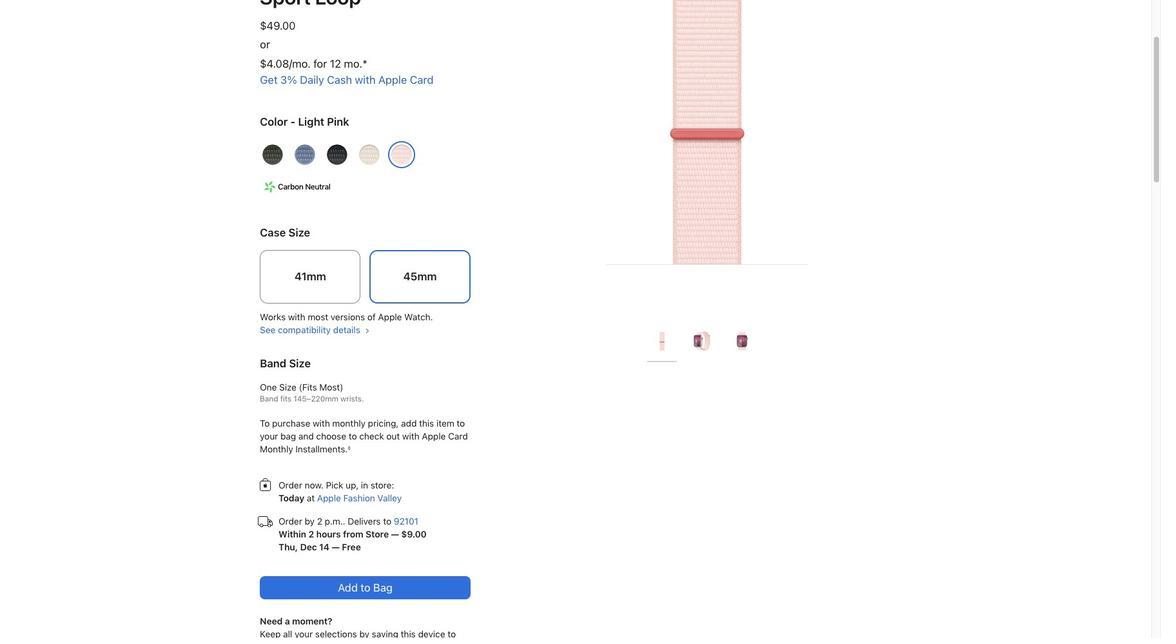 Task type: locate. For each thing, give the bounding box(es) containing it.
size for one
[[279, 383, 297, 393]]

add
[[401, 419, 417, 429]]

pick
[[326, 481, 343, 491]]

1 vertical spatial size
[[289, 358, 311, 370]]

size right the case
[[289, 226, 310, 239]]

—
[[391, 530, 399, 540], [332, 543, 340, 553]]

p.m..
[[325, 517, 345, 527]]

apple inside to purchase with monthly pricing, add this item to your bag and choose to check out with apple card monthly installments.
[[422, 432, 446, 442]]

0 vertical spatial 2
[[317, 517, 322, 527]]

45mm
[[404, 270, 437, 283]]

2
[[317, 517, 322, 527], [309, 530, 314, 540]]

order by 2 p.m.. delivers to 92101 within 2 hours from store — $9.00 thu, dec 14 — free
[[279, 517, 427, 553]]

0 vertical spatial band
[[260, 358, 286, 370]]

0 vertical spatial size
[[289, 226, 310, 239]]

◊
[[348, 445, 351, 452]]

with
[[355, 74, 376, 86], [288, 312, 305, 323], [313, 419, 330, 429], [402, 432, 420, 442]]

by
[[305, 517, 315, 527]]

moment?
[[292, 617, 332, 627]]

order
[[279, 481, 302, 491], [279, 517, 302, 527]]

size
[[289, 226, 310, 239], [289, 358, 311, 370], [279, 383, 297, 393]]

$9.00
[[401, 530, 427, 540]]

applestorepickup image
[[257, 478, 274, 494]]

1 vertical spatial band
[[260, 395, 278, 404]]

pricing,
[[368, 419, 399, 429]]

size for band
[[289, 358, 311, 370]]

apple right cash
[[379, 74, 407, 86]]

works with most versions of apple watch. see compatibility details
[[260, 312, 433, 336]]

to purchase with monthly pricing, add this item to your bag and choose to check out with apple card monthly installments.
[[260, 419, 468, 455]]

card
[[410, 74, 434, 86], [448, 432, 468, 442]]

add to bag button
[[260, 577, 471, 600]]

size up (fits
[[289, 358, 311, 370]]

1 horizontal spatial —
[[391, 530, 399, 540]]

bag
[[373, 582, 393, 595]]

2 vertical spatial size
[[279, 383, 297, 393]]

to up ◊ on the left bottom of page
[[349, 432, 357, 442]]

color - light pink
[[260, 115, 349, 128]]

1 horizontal spatial 2
[[317, 517, 322, 527]]

from
[[343, 530, 363, 540]]

order inside order now. pick up, in store: today at apple fashion valley
[[279, 481, 302, 491]]

now.
[[305, 481, 324, 491]]

works
[[260, 312, 286, 323]]

0 horizontal spatial —
[[332, 543, 340, 553]]

check
[[359, 432, 384, 442]]

2 order from the top
[[279, 517, 302, 527]]

145–220mm
[[294, 395, 339, 404]]

12
[[330, 57, 341, 70]]

carbon neutral image
[[262, 179, 278, 195]]

installments.
[[296, 445, 348, 455]]

size inside one size (fits most) band fits 145–220mm wrists.
[[279, 383, 297, 393]]

with inside $49.00 or $4.08 /mo. for 12 mo. * get 3% daily cash with apple card
[[355, 74, 376, 86]]

carbon
[[278, 182, 303, 191]]

item
[[437, 419, 455, 429]]

1 horizontal spatial card
[[448, 432, 468, 442]]

apple inside works with most versions of apple watch. see compatibility details
[[378, 312, 402, 323]]

to up store
[[383, 517, 392, 527]]

mo.
[[344, 57, 363, 70]]

a
[[285, 617, 290, 627]]

need
[[260, 617, 283, 627]]

apple right the of
[[378, 312, 402, 323]]

store
[[366, 530, 389, 540]]

— right the 14
[[332, 543, 340, 553]]

apple inside $49.00 or $4.08 /mo. for 12 mo. * get 3% daily cash with apple card
[[379, 74, 407, 86]]

2 band from the top
[[260, 395, 278, 404]]

apple down this
[[422, 432, 446, 442]]

need a moment?
[[260, 617, 332, 627]]

compatibility
[[278, 325, 331, 336]]

within
[[279, 530, 306, 540]]

apple fashion valley button
[[317, 492, 402, 505]]

1 vertical spatial order
[[279, 517, 302, 527]]

0 horizontal spatial 2
[[309, 530, 314, 540]]

apple down pick
[[317, 494, 341, 504]]

order inside order by 2 p.m.. delivers to 92101 within 2 hours from store — $9.00 thu, dec 14 — free
[[279, 517, 302, 527]]

order up within
[[279, 517, 302, 527]]

with down *
[[355, 74, 376, 86]]

versions
[[331, 312, 365, 323]]

bag
[[281, 432, 296, 442]]

purchase
[[272, 419, 310, 429]]

0 vertical spatial card
[[410, 74, 434, 86]]

light pink sport loop strap, light pink woven nylon, hook-and-loop fastener image
[[523, 0, 892, 313]]

/mo.
[[289, 57, 311, 70]]

2 down by
[[309, 530, 314, 540]]

at
[[307, 494, 315, 504]]

band
[[260, 358, 286, 370], [260, 395, 278, 404]]

0 vertical spatial order
[[279, 481, 302, 491]]

1 order from the top
[[279, 481, 302, 491]]

1 vertical spatial card
[[448, 432, 468, 442]]

see
[[260, 325, 276, 336]]

in
[[361, 481, 368, 491]]

order up today
[[279, 481, 302, 491]]

0 horizontal spatial card
[[410, 74, 434, 86]]

3%
[[281, 74, 297, 86]]

0 vertical spatial —
[[391, 530, 399, 540]]

band up one at bottom left
[[260, 358, 286, 370]]

size up fits
[[279, 383, 297, 393]]

apple
[[379, 74, 407, 86], [378, 312, 402, 323], [422, 432, 446, 442], [317, 494, 341, 504]]

valley
[[378, 494, 402, 504]]

apple inside order now. pick up, in store: today at apple fashion valley
[[317, 494, 341, 504]]

$4.08
[[260, 57, 289, 70]]

thu,
[[279, 543, 298, 553]]

to left 'bag'
[[361, 582, 371, 595]]

case
[[260, 226, 286, 239]]

one
[[260, 383, 277, 393]]

to
[[457, 419, 465, 429], [349, 432, 357, 442], [383, 517, 392, 527], [361, 582, 371, 595]]

with up compatibility
[[288, 312, 305, 323]]

to inside add to bag button
[[361, 582, 371, 595]]

2 right by
[[317, 517, 322, 527]]

order now. pick up, in store: today at apple fashion valley
[[279, 481, 402, 504]]

store:
[[371, 481, 394, 491]]

14
[[319, 543, 330, 553]]

monthly
[[260, 445, 293, 455]]

band down one at bottom left
[[260, 395, 278, 404]]

tab list
[[648, 317, 768, 362]]

1 vertical spatial —
[[332, 543, 340, 553]]

— down 92101 button
[[391, 530, 399, 540]]



Task type: describe. For each thing, give the bounding box(es) containing it.
up,
[[346, 481, 359, 491]]

to
[[260, 419, 270, 429]]

color
[[260, 115, 288, 128]]

most
[[308, 312, 328, 323]]

fits
[[280, 395, 292, 404]]

add
[[338, 582, 358, 595]]

1 band from the top
[[260, 358, 286, 370]]

with inside works with most versions of apple watch. see compatibility details
[[288, 312, 305, 323]]

order for order now. pick up, in store: today at apple fashion valley
[[279, 481, 302, 491]]

to right "item"
[[457, 419, 465, 429]]

dec
[[300, 543, 317, 553]]

wrists.
[[341, 395, 364, 404]]

case size
[[260, 226, 310, 239]]

one size (fits most) band fits 145–220mm wrists.
[[260, 383, 364, 404]]

angled view of light pink sport loop, soft, breathable and lightweight, featuring a hook-and-loop fastener and double-layer nylon weave image
[[688, 327, 717, 357]]

neutral
[[305, 182, 331, 191]]

and
[[299, 432, 314, 442]]

of
[[368, 312, 376, 323]]

41mm
[[295, 270, 326, 283]]

add to bag
[[338, 582, 393, 595]]

boxtruck image
[[257, 514, 274, 530]]

1 vertical spatial 2
[[309, 530, 314, 540]]

for
[[314, 57, 327, 70]]

order for order by 2 p.m.. delivers to 92101 within 2 hours from store — $9.00 thu, dec 14 — free
[[279, 517, 302, 527]]

92101
[[394, 517, 419, 527]]

or
[[260, 38, 270, 51]]

out
[[387, 432, 400, 442]]

fashion
[[344, 494, 375, 504]]

light pink sport loop strap, light pink woven nylon, hook-and-loop fastener image
[[648, 327, 677, 357]]

this
[[419, 419, 434, 429]]

to inside order by 2 p.m.. delivers to 92101 within 2 hours from store — $9.00 thu, dec 14 — free
[[383, 517, 392, 527]]

daily
[[300, 74, 324, 86]]

band size
[[260, 358, 311, 370]]

with down add
[[402, 432, 420, 442]]

(fits
[[299, 383, 317, 393]]

$49.00 or $4.08 /mo. for 12 mo. * get 3% daily cash with apple card
[[260, 19, 434, 86]]

free
[[342, 543, 361, 553]]

tab list inside gallery group
[[648, 317, 768, 362]]

$49.00
[[260, 19, 296, 32]]

gallery group
[[523, 0, 1162, 362]]

pink
[[327, 115, 349, 128]]

light
[[298, 115, 324, 128]]

carbon neutral
[[278, 182, 331, 191]]

size for case
[[289, 226, 310, 239]]

card inside $49.00 or $4.08 /mo. for 12 mo. * get 3% daily cash with apple card
[[410, 74, 434, 86]]

your
[[260, 432, 278, 442]]

see compatibility details button
[[260, 325, 369, 336]]

cash
[[327, 74, 352, 86]]

band inside one size (fits most) band fits 145–220mm wrists.
[[260, 395, 278, 404]]

-
[[290, 115, 296, 128]]

choose
[[316, 432, 346, 442]]

card inside to purchase with monthly pricing, add this item to your bag and choose to check out with apple card monthly installments.
[[448, 432, 468, 442]]

with up choose
[[313, 419, 330, 429]]

get 3% daily cash with apple card button
[[260, 72, 434, 88]]

92101 button
[[394, 516, 419, 528]]

monthly
[[332, 419, 366, 429]]

most)
[[319, 383, 343, 393]]

details
[[333, 325, 360, 336]]

delivers
[[348, 517, 381, 527]]

today
[[279, 494, 305, 504]]

get
[[260, 74, 278, 86]]

light pink front of sport loop, showing face of apple watch and digital crown image
[[728, 327, 757, 357]]

watch.
[[404, 312, 433, 323]]

hours
[[316, 530, 341, 540]]

*
[[363, 57, 367, 70]]



Task type: vqa. For each thing, say whether or not it's contained in the screenshot.
Bluetooth,
no



